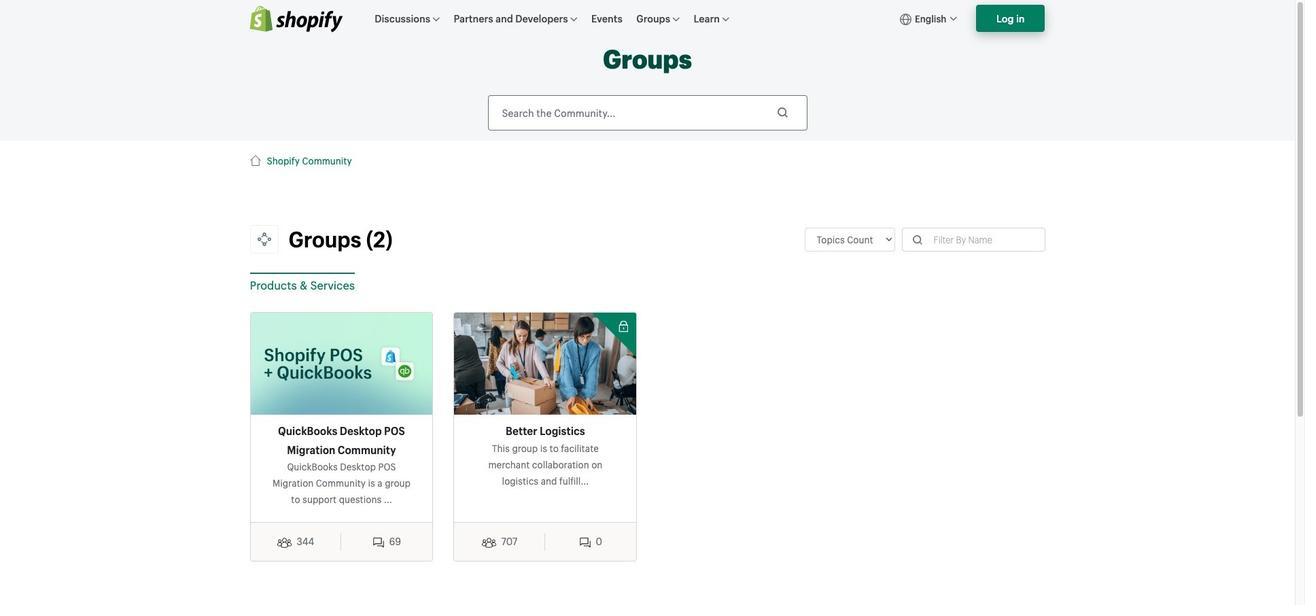 Task type: describe. For each thing, give the bounding box(es) containing it.
3 members count image from the left
[[580, 538, 591, 548]]

search icon image
[[913, 235, 923, 245]]

Search text field
[[488, 95, 807, 130]]

1 members count image from the left
[[277, 538, 291, 548]]



Task type: vqa. For each thing, say whether or not it's contained in the screenshot.
'Filter By Name' text box
yes



Task type: locate. For each thing, give the bounding box(es) containing it.
1 grouphub avatar image from the left
[[251, 313, 433, 415]]

1 horizontal spatial grouphub avatar image
[[455, 313, 637, 415]]

0 horizontal spatial grouphub avatar image
[[251, 313, 433, 415]]

grouphub avatar image
[[251, 313, 433, 415], [455, 313, 637, 415]]

groups image
[[250, 225, 278, 254]]

1 horizontal spatial members count image
[[373, 538, 384, 548]]

2 horizontal spatial members count image
[[580, 538, 591, 548]]

2 grouphub avatar image from the left
[[455, 313, 637, 415]]

2 members count image from the left
[[373, 538, 384, 548]]

lock icon image
[[619, 320, 629, 331]]

shopify logo image
[[250, 6, 343, 32]]

members count image
[[277, 538, 291, 548], [373, 538, 384, 548], [580, 538, 591, 548]]

members count image
[[482, 538, 496, 548]]

None submit
[[766, 97, 800, 128]]

Filter By Name text field
[[926, 228, 1045, 251]]

0 horizontal spatial members count image
[[277, 538, 291, 548]]



